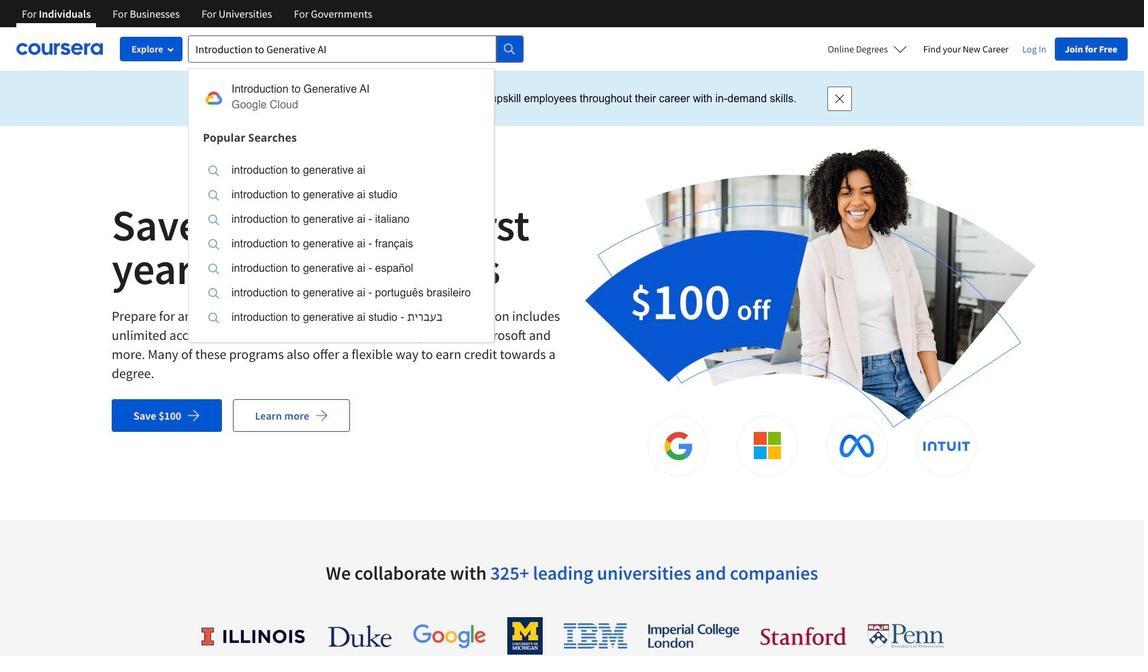 Task type: describe. For each thing, give the bounding box(es) containing it.
list box inside autocomplete results list box
[[189, 150, 494, 342]]

university of illinois at urbana-champaign image
[[200, 625, 307, 647]]

university of michigan image
[[508, 617, 543, 655]]

autocomplete results list box
[[188, 68, 495, 343]]

google image
[[413, 623, 486, 649]]

duke university image
[[328, 625, 392, 647]]



Task type: locate. For each thing, give the bounding box(es) containing it.
banner navigation
[[11, 0, 383, 27]]

ibm image
[[564, 623, 627, 649]]

coursera image
[[16, 38, 103, 60]]

alert
[[0, 72, 1144, 126]]

What do you want to learn? text field
[[188, 35, 497, 63]]

imperial college london image
[[649, 624, 740, 648]]

university of pennsylvania image
[[868, 623, 944, 649]]

suggestion image image
[[203, 87, 225, 109], [208, 165, 219, 176], [208, 190, 219, 201], [208, 214, 219, 225], [208, 239, 219, 250], [208, 263, 219, 274], [208, 288, 219, 299], [208, 312, 219, 323]]

None search field
[[188, 35, 524, 343]]

stanford university image
[[761, 627, 847, 645]]

list box
[[189, 150, 494, 342]]



Task type: vqa. For each thing, say whether or not it's contained in the screenshot.
IBM image
yes



